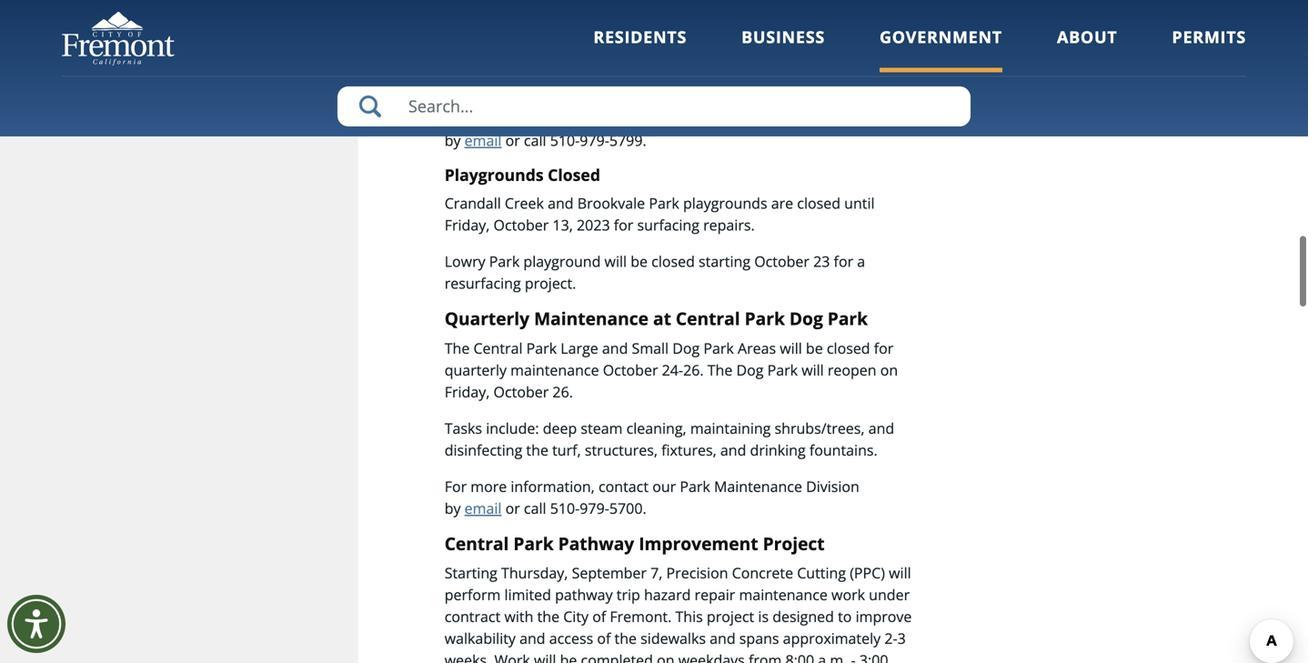 Task type: describe. For each thing, give the bounding box(es) containing it.
completed
[[581, 650, 653, 663]]

patience
[[672, 87, 731, 106]]

park left areas
[[704, 338, 734, 358]]

park left large
[[527, 338, 557, 358]]

for inside the quarterly maintenance at central park dog park the central park large and small dog park areas will be closed for quarterly maintenance october 24-26. the dog park will reopen on friday, october 26.
[[874, 338, 894, 358]]

north
[[563, 43, 601, 63]]

creek
[[505, 193, 544, 213]]

the up completed
[[615, 629, 637, 648]]

510- for 5700.
[[550, 498, 580, 518]]

drinking
[[750, 440, 806, 460]]

our inside for more information, contact our park maintenance division by
[[653, 477, 676, 496]]

2 vertical spatial dog
[[737, 360, 764, 380]]

our inside the playground at nordvik park will be closed starting monday, december 4, 2023 to undergo a playground re-surfacing project. the park is located in north fremont on commerce drive.  the playground will re-open in approximately two weeks. we apologize for the inconvenience. your support and patience are greatly appreciated for further information, please contact our park maintenance division by
[[712, 109, 736, 128]]

friday, inside the quarterly maintenance at central park dog park the central park large and small dog park areas will be closed for quarterly maintenance october 24-26. the dog park will reopen on friday, october 26.
[[445, 382, 490, 401]]

5799.
[[609, 130, 647, 150]]

project
[[763, 532, 825, 555]]

surfacing inside the playground at nordvik park will be closed starting monday, december 4, 2023 to undergo a playground re-surfacing project. the park is located in north fremont on commerce drive.  the playground will re-open in approximately two weeks. we apologize for the inconvenience. your support and patience are greatly appreciated for further information, please contact our park maintenance division by
[[763, 21, 825, 41]]

apologize
[[750, 65, 815, 84]]

weeks. inside the central park pathway improvement project starting thursday, september 7, precision concrete cutting (ppc) will perform limited pathway trip hazard repair maintenance work under contract with the city of fremont. this project is designed to improve walkability and access of the sidewalks and spans approximately 2-3 weeks. work will be completed on weekdays from 8:00 a.m. -
[[445, 650, 491, 663]]

contract
[[445, 607, 501, 626]]

playground up the 4,
[[474, 0, 551, 19]]

improvement
[[639, 532, 758, 555]]

fixtures,
[[662, 440, 717, 460]]

central inside the central park pathway improvement project starting thursday, september 7, precision concrete cutting (ppc) will perform limited pathway trip hazard repair maintenance work under contract with the city of fremont. this project is designed to improve walkability and access of the sidewalks and spans approximately 2-3 weeks. work will be completed on weekdays from 8:00 a.m. -
[[445, 532, 509, 555]]

cutting
[[797, 563, 846, 583]]

we
[[725, 65, 747, 84]]

maintaining
[[690, 418, 771, 438]]

is inside the central park pathway improvement project starting thursday, september 7, precision concrete cutting (ppc) will perform limited pathway trip hazard repair maintenance work under contract with the city of fremont. this project is designed to improve walkability and access of the sidewalks and spans approximately 2-3 weeks. work will be completed on weekdays from 8:00 a.m. -
[[758, 607, 769, 626]]

reopen
[[828, 360, 877, 380]]

october inside lowry park playground will be closed starting october 23 for a resurfacing project.
[[754, 252, 810, 271]]

work
[[832, 585, 865, 604]]

fountains.
[[810, 440, 878, 460]]

central park pathway improvement project starting thursday, september 7, precision concrete cutting (ppc) will perform limited pathway trip hazard repair maintenance work under contract with the city of fremont. this project is designed to improve walkability and access of the sidewalks and spans approximately 2-3 weeks. work will be completed on weekdays from 8:00 a.m. - 
[[445, 532, 912, 663]]

by inside for more information, contact our park maintenance division by
[[445, 498, 461, 518]]

two
[[646, 65, 671, 84]]

for inside lowry park playground will be closed starting october 23 for a resurfacing project.
[[834, 252, 854, 271]]

5700.
[[609, 498, 647, 518]]

appreciated
[[810, 87, 891, 106]]

crandall
[[445, 193, 501, 213]]

greatly
[[760, 87, 807, 106]]

lowry park playground will be closed starting october 23 for a resurfacing project.
[[445, 252, 865, 293]]

perform
[[445, 585, 501, 604]]

about link
[[1057, 26, 1118, 72]]

Search text field
[[338, 86, 971, 126]]

and down with
[[520, 629, 546, 648]]

large
[[561, 338, 598, 358]]

at for central
[[653, 307, 671, 330]]

september
[[572, 563, 647, 583]]

information, inside for more information, contact our park maintenance division by
[[511, 477, 595, 496]]

be inside the playground at nordvik park will be closed starting monday, december 4, 2023 to undergo a playground re-surfacing project. the park is located in north fremont on commerce drive.  the playground will re-open in approximately two weeks. we apologize for the inconvenience. your support and patience are greatly appreciated for further information, please contact our park maintenance division by
[[689, 0, 706, 19]]

maintenance inside the central park pathway improvement project starting thursday, september 7, precision concrete cutting (ppc) will perform limited pathway trip hazard repair maintenance work under contract with the city of fremont. this project is designed to improve walkability and access of the sidewalks and spans approximately 2-3 weeks. work will be completed on weekdays from 8:00 a.m. -
[[739, 585, 828, 604]]

under
[[869, 585, 910, 604]]

park inside for more information, contact our park maintenance division by
[[680, 477, 710, 496]]

email for email or call 510-979-5799.
[[465, 130, 502, 150]]

be inside lowry park playground will be closed starting october 23 for a resurfacing project.
[[631, 252, 648, 271]]

on inside the quarterly maintenance at central park dog park the central park large and small dog park areas will be closed for quarterly maintenance october 24-26. the dog park will reopen on friday, october 26.
[[881, 360, 898, 380]]

structures,
[[585, 440, 658, 460]]

979- for 5799.
[[580, 130, 609, 150]]

lowry
[[445, 252, 486, 271]]

the left city
[[537, 607, 560, 626]]

park up the residents
[[629, 0, 659, 19]]

starting inside the playground at nordvik park will be closed starting monday, december 4, 2023 to undergo a playground re-surfacing project. the park is located in north fremont on commerce drive.  the playground will re-open in approximately two weeks. we apologize for the inconvenience. your support and patience are greatly appreciated for further information, please contact our park maintenance division by
[[757, 0, 809, 19]]

tasks
[[445, 418, 482, 438]]

approximately inside the central park pathway improvement project starting thursday, september 7, precision concrete cutting (ppc) will perform limited pathway trip hazard repair maintenance work under contract with the city of fremont. this project is designed to improve walkability and access of the sidewalks and spans approximately 2-3 weeks. work will be completed on weekdays from 8:00 a.m. -
[[783, 629, 881, 648]]

0 horizontal spatial re-
[[471, 65, 490, 84]]

starting inside lowry park playground will be closed starting october 23 for a resurfacing project.
[[699, 252, 751, 271]]

project. inside the playground at nordvik park will be closed starting monday, december 4, 2023 to undergo a playground re-surfacing project. the park is located in north fremont on commerce drive.  the playground will re-open in approximately two weeks. we apologize for the inconvenience. your support and patience are greatly appreciated for further information, please contact our park maintenance division by
[[829, 21, 880, 41]]

the down monday,
[[813, 43, 838, 63]]

closed inside the quarterly maintenance at central park dog park the central park large and small dog park areas will be closed for quarterly maintenance october 24-26. the dog park will reopen on friday, october 26.
[[827, 338, 870, 358]]

permits
[[1172, 26, 1247, 48]]

(ppc)
[[850, 563, 885, 583]]

will up the residents
[[663, 0, 685, 19]]

information, inside the playground at nordvik park will be closed starting monday, december 4, 2023 to undergo a playground re-surfacing project. the park is located in north fremont on commerce drive.  the playground will re-open in approximately two weeks. we apologize for the inconvenience. your support and patience are greatly appreciated for further information, please contact our park maintenance division by
[[522, 109, 607, 128]]

0 horizontal spatial 26.
[[553, 382, 573, 401]]

playground up commerce at the right
[[663, 21, 740, 41]]

7,
[[651, 563, 663, 583]]

1 vertical spatial central
[[474, 338, 523, 358]]

and up fountains.
[[869, 418, 895, 438]]

business link
[[742, 26, 825, 72]]

limited
[[505, 585, 551, 604]]

city
[[563, 607, 589, 626]]

email for email or call 510-979-5700.
[[465, 498, 502, 518]]

playgrounds
[[445, 164, 544, 185]]

are inside playgrounds closed crandall creek and brookvale park playgrounds are closed until friday, october 13, 2023 for surfacing repairs.
[[771, 193, 794, 213]]

with
[[504, 607, 534, 626]]

park down the 'greatly'
[[739, 109, 770, 128]]

1 vertical spatial dog
[[673, 338, 700, 358]]

resurfacing
[[445, 274, 521, 293]]

email or call 510-979-5799.
[[465, 130, 647, 150]]

disinfecting
[[445, 440, 523, 460]]

residents link
[[594, 26, 687, 72]]

tasks include: deep steam cleaning, maintaining shrubs/trees, and disinfecting the turf, structures, fixtures, and drinking fountains.
[[445, 418, 895, 460]]

access
[[549, 629, 593, 648]]

weekdays
[[678, 650, 745, 663]]

on inside the playground at nordvik park will be closed starting monday, december 4, 2023 to undergo a playground re-surfacing project. the park is located in north fremont on commerce drive.  the playground will re-open in approximately two weeks. we apologize for the inconvenience. your support and patience are greatly appreciated for further information, please contact our park maintenance division by
[[667, 43, 684, 63]]

steam
[[581, 418, 623, 438]]

quarterly
[[445, 307, 530, 330]]

1 vertical spatial of
[[597, 629, 611, 648]]

contact inside the playground at nordvik park will be closed starting monday, december 4, 2023 to undergo a playground re-surfacing project. the park is located in north fremont on commerce drive.  the playground will re-open in approximately two weeks. we apologize for the inconvenience. your support and patience are greatly appreciated for further information, please contact our park maintenance division by
[[658, 109, 708, 128]]

concrete
[[732, 563, 793, 583]]

maintenance inside the quarterly maintenance at central park dog park the central park large and small dog park areas will be closed for quarterly maintenance october 24-26. the dog park will reopen on friday, october 26.
[[534, 307, 649, 330]]

closed
[[548, 164, 600, 185]]

october down small
[[603, 360, 658, 380]]

more
[[471, 477, 507, 496]]

24-
[[662, 360, 683, 380]]

walkability
[[445, 629, 516, 648]]

project
[[707, 607, 755, 626]]

pathway
[[555, 585, 613, 604]]

the up quarterly in the bottom left of the page
[[445, 338, 470, 358]]

the inside the playground at nordvik park will be closed starting monday, december 4, 2023 to undergo a playground re-surfacing project. the park is located in north fremont on commerce drive.  the playground will re-open in approximately two weeks. we apologize for the inconvenience. your support and patience are greatly appreciated for further information, please contact our park maintenance division by
[[842, 65, 865, 84]]

for inside playgrounds closed crandall creek and brookvale park playgrounds are closed until friday, october 13, 2023 for surfacing repairs.
[[614, 215, 634, 235]]

contact inside for more information, contact our park maintenance division by
[[599, 477, 649, 496]]

about
[[1057, 26, 1118, 48]]

please
[[610, 109, 654, 128]]

repair
[[695, 585, 735, 604]]

support
[[585, 87, 639, 106]]

further
[[471, 109, 519, 128]]

the up the appreciated
[[884, 21, 909, 41]]

repairs.
[[703, 215, 755, 235]]

turf,
[[552, 440, 581, 460]]

for inside the playground at nordvik park will be closed starting monday, december 4, 2023 to undergo a playground re-surfacing project. the park is located in north fremont on commerce drive.  the playground will re-open in approximately two weeks. we apologize for the inconvenience. your support and patience are greatly appreciated for further information, please contact our park maintenance division by
[[819, 65, 838, 84]]

inconvenience.
[[445, 87, 546, 106]]

playground inside lowry park playground will be closed starting october 23 for a resurfacing project.
[[524, 252, 601, 271]]

surfacing inside playgrounds closed crandall creek and brookvale park playgrounds are closed until friday, october 13, 2023 for surfacing repairs.
[[637, 215, 700, 235]]

permits link
[[1172, 26, 1247, 72]]

from
[[749, 650, 782, 663]]

park inside lowry park playground will be closed starting october 23 for a resurfacing project.
[[489, 252, 520, 271]]

nordvik
[[572, 0, 625, 19]]

starting
[[445, 563, 498, 583]]



Task type: vqa. For each thing, say whether or not it's contained in the screenshot.
Central to the middle
yes



Task type: locate. For each thing, give the bounding box(es) containing it.
0 horizontal spatial starting
[[699, 252, 751, 271]]

division down the appreciated
[[866, 109, 919, 128]]

be down brookvale on the left of the page
[[631, 252, 648, 271]]

a.m.
[[818, 650, 847, 663]]

2 510- from the top
[[550, 498, 580, 518]]

0 vertical spatial 510-
[[550, 130, 580, 150]]

1 horizontal spatial at
[[653, 307, 671, 330]]

dog down 23
[[790, 307, 823, 330]]

contact
[[658, 109, 708, 128], [599, 477, 649, 496]]

and up '13,'
[[548, 193, 574, 213]]

approximately inside the playground at nordvik park will be closed starting monday, december 4, 2023 to undergo a playground re-surfacing project. the park is located in north fremont on commerce drive.  the playground will re-open in approximately two weeks. we apologize for the inconvenience. your support and patience are greatly appreciated for further information, please contact our park maintenance division by
[[544, 65, 642, 84]]

division inside for more information, contact our park maintenance division by
[[806, 477, 860, 496]]

park right brookvale on the left of the page
[[649, 193, 679, 213]]

sidewalks
[[641, 629, 706, 648]]

or for email or call 510-979-5700.
[[505, 498, 520, 518]]

is up spans
[[758, 607, 769, 626]]

closed up reopen
[[827, 338, 870, 358]]

a inside lowry park playground will be closed starting october 23 for a resurfacing project.
[[857, 252, 865, 271]]

2 vertical spatial on
[[657, 650, 675, 663]]

1 vertical spatial maintenance
[[739, 585, 828, 604]]

email down further
[[465, 130, 502, 150]]

your
[[550, 87, 582, 106]]

division inside the playground at nordvik park will be closed starting monday, december 4, 2023 to undergo a playground re-surfacing project. the park is located in north fremont on commerce drive.  the playground will re-open in approximately two weeks. we apologize for the inconvenience. your support and patience are greatly appreciated for further information, please contact our park maintenance division by
[[866, 109, 919, 128]]

brookvale
[[578, 193, 645, 213]]

the up the appreciated
[[842, 65, 865, 84]]

1 horizontal spatial project.
[[829, 21, 880, 41]]

spans
[[740, 629, 779, 648]]

improve
[[856, 607, 912, 626]]

0 vertical spatial call
[[524, 130, 546, 150]]

0 vertical spatial surfacing
[[763, 21, 825, 41]]

0 horizontal spatial approximately
[[544, 65, 642, 84]]

playground up the appreciated
[[842, 43, 919, 63]]

26. up the cleaning,
[[683, 360, 704, 380]]

the inside tasks include: deep steam cleaning, maintaining shrubs/trees, and disinfecting the turf, structures, fixtures, and drinking fountains.
[[526, 440, 549, 460]]

approximately
[[544, 65, 642, 84], [783, 629, 881, 648]]

0 vertical spatial or
[[505, 130, 520, 150]]

a right 23
[[857, 252, 865, 271]]

3
[[898, 629, 906, 648]]

in down the located
[[528, 65, 541, 84]]

to inside the central park pathway improvement project starting thursday, september 7, precision concrete cutting (ppc) will perform limited pathway trip hazard repair maintenance work under contract with the city of fremont. this project is designed to improve walkability and access of the sidewalks and spans approximately 2-3 weeks. work will be completed on weekdays from 8:00 a.m. -
[[838, 607, 852, 626]]

1 horizontal spatial dog
[[737, 360, 764, 380]]

central up starting
[[445, 532, 509, 555]]

of up completed
[[597, 629, 611, 648]]

1 call from the top
[[524, 130, 546, 150]]

510- for 5799.
[[550, 130, 580, 150]]

1 vertical spatial to
[[838, 607, 852, 626]]

fremont
[[605, 43, 663, 63]]

will left reopen
[[802, 360, 824, 380]]

0 horizontal spatial division
[[806, 477, 860, 496]]

to up north
[[572, 21, 586, 41]]

0 horizontal spatial surfacing
[[637, 215, 700, 235]]

0 horizontal spatial project.
[[525, 274, 576, 293]]

1 horizontal spatial is
[[758, 607, 769, 626]]

for
[[445, 109, 467, 128], [445, 477, 467, 496]]

december
[[445, 21, 515, 41]]

project. down monday,
[[829, 21, 880, 41]]

and left small
[[602, 338, 628, 358]]

and down maintaining
[[721, 440, 746, 460]]

central
[[676, 307, 740, 330], [474, 338, 523, 358], [445, 532, 509, 555]]

maintenance inside for more information, contact our park maintenance division by
[[714, 477, 802, 496]]

park
[[629, 0, 659, 19], [739, 109, 770, 128], [649, 193, 679, 213], [489, 252, 520, 271], [745, 307, 785, 330], [828, 307, 868, 330], [527, 338, 557, 358], [704, 338, 734, 358], [768, 360, 798, 380], [680, 477, 710, 496], [514, 532, 554, 555]]

979- for 5700.
[[580, 498, 609, 518]]

of right city
[[593, 607, 606, 626]]

to inside the playground at nordvik park will be closed starting monday, december 4, 2023 to undergo a playground re-surfacing project. the park is located in north fremont on commerce drive.  the playground will re-open in approximately two weeks. we apologize for the inconvenience. your support and patience are greatly appreciated for further information, please contact our park maintenance division by
[[572, 21, 586, 41]]

0 vertical spatial are
[[734, 87, 757, 106]]

2 by from the top
[[445, 498, 461, 518]]

1 by from the top
[[445, 130, 461, 150]]

are down we
[[734, 87, 757, 106]]

1 vertical spatial email
[[465, 498, 502, 518]]

closed inside lowry park playground will be closed starting october 23 for a resurfacing project.
[[652, 252, 695, 271]]

2 email from the top
[[465, 498, 502, 518]]

1 horizontal spatial division
[[866, 109, 919, 128]]

0 horizontal spatial a
[[651, 21, 659, 41]]

for up reopen
[[874, 338, 894, 358]]

playground down '13,'
[[524, 252, 601, 271]]

a up fremont
[[651, 21, 659, 41]]

closed up commerce at the right
[[710, 0, 753, 19]]

or for email or call 510-979-5799.
[[505, 130, 520, 150]]

email or call 510-979-5700.
[[465, 498, 647, 518]]

starting down the repairs.
[[699, 252, 751, 271]]

park up areas
[[745, 307, 785, 330]]

26. up "deep"
[[553, 382, 573, 401]]

1 or from the top
[[505, 130, 520, 150]]

1 friday, from the top
[[445, 215, 490, 235]]

1 vertical spatial are
[[771, 193, 794, 213]]

closed inside the playground at nordvik park will be closed starting monday, december 4, 2023 to undergo a playground re-surfacing project. the park is located in north fremont on commerce drive.  the playground will re-open in approximately two weeks. we apologize for the inconvenience. your support and patience are greatly appreciated for further information, please contact our park maintenance division by
[[710, 0, 753, 19]]

1 vertical spatial friday,
[[445, 382, 490, 401]]

0 horizontal spatial are
[[734, 87, 757, 106]]

open
[[490, 65, 524, 84]]

email link down 'more'
[[465, 498, 502, 518]]

0 horizontal spatial in
[[528, 65, 541, 84]]

is inside the playground at nordvik park will be closed starting monday, december 4, 2023 to undergo a playground re-surfacing project. the park is located in north fremont on commerce drive.  the playground will re-open in approximately two weeks. we apologize for the inconvenience. your support and patience are greatly appreciated for further information, please contact our park maintenance division by
[[479, 43, 490, 63]]

undergo
[[589, 21, 647, 41]]

areas
[[738, 338, 776, 358]]

park inside the central park pathway improvement project starting thursday, september 7, precision concrete cutting (ppc) will perform limited pathway trip hazard repair maintenance work under contract with the city of fremont. this project is designed to improve walkability and access of the sidewalks and spans approximately 2-3 weeks. work will be completed on weekdays from 8:00 a.m. -
[[514, 532, 554, 555]]

and inside the playground at nordvik park will be closed starting monday, december 4, 2023 to undergo a playground re-surfacing project. the park is located in north fremont on commerce drive.  the playground will re-open in approximately two weeks. we apologize for the inconvenience. your support and patience are greatly appreciated for further information, please contact our park maintenance division by
[[643, 87, 669, 106]]

1 email from the top
[[465, 130, 502, 150]]

friday, inside playgrounds closed crandall creek and brookvale park playgrounds are closed until friday, october 13, 2023 for surfacing repairs.
[[445, 215, 490, 235]]

1 vertical spatial division
[[806, 477, 860, 496]]

1 vertical spatial 510-
[[550, 498, 580, 518]]

closed
[[710, 0, 753, 19], [797, 193, 841, 213], [652, 252, 695, 271], [827, 338, 870, 358]]

1 horizontal spatial starting
[[757, 0, 809, 19]]

by inside the playground at nordvik park will be closed starting monday, december 4, 2023 to undergo a playground re-surfacing project. the park is located in north fremont on commerce drive.  the playground will re-open in approximately two weeks. we apologize for the inconvenience. your support and patience are greatly appreciated for further information, please contact our park maintenance division by
[[445, 130, 461, 150]]

1 vertical spatial at
[[653, 307, 671, 330]]

1 vertical spatial a
[[857, 252, 865, 271]]

dog down areas
[[737, 360, 764, 380]]

for inside the playground at nordvik park will be closed starting monday, december 4, 2023 to undergo a playground re-surfacing project. the park is located in north fremont on commerce drive.  the playground will re-open in approximately two weeks. we apologize for the inconvenience. your support and patience are greatly appreciated for further information, please contact our park maintenance division by
[[445, 109, 467, 128]]

quarterly
[[445, 360, 507, 380]]

0 vertical spatial to
[[572, 21, 586, 41]]

are right playgrounds
[[771, 193, 794, 213]]

commerce
[[688, 43, 762, 63]]

closed down playgrounds closed crandall creek and brookvale park playgrounds are closed until friday, october 13, 2023 for surfacing repairs. at the top
[[652, 252, 695, 271]]

0 vertical spatial 26.
[[683, 360, 704, 380]]

1 vertical spatial weeks.
[[445, 650, 491, 663]]

at for nordvik
[[555, 0, 568, 19]]

1 horizontal spatial 26.
[[683, 360, 704, 380]]

1 email link from the top
[[465, 130, 502, 150]]

maintenance
[[774, 109, 862, 128], [534, 307, 649, 330], [714, 477, 802, 496]]

october left 23
[[754, 252, 810, 271]]

1 horizontal spatial a
[[857, 252, 865, 271]]

0 horizontal spatial at
[[555, 0, 568, 19]]

maintenance
[[511, 360, 599, 380], [739, 585, 828, 604]]

at up small
[[653, 307, 671, 330]]

1 vertical spatial by
[[445, 498, 461, 518]]

be up commerce at the right
[[689, 0, 706, 19]]

the
[[842, 65, 865, 84], [526, 440, 549, 460], [537, 607, 560, 626], [615, 629, 637, 648]]

0 vertical spatial is
[[479, 43, 490, 63]]

is down the december on the top left of the page
[[479, 43, 490, 63]]

call for email or call 510-979-5700.
[[524, 498, 546, 518]]

approximately down north
[[544, 65, 642, 84]]

hazard
[[644, 585, 691, 604]]

0 horizontal spatial to
[[572, 21, 586, 41]]

0 horizontal spatial is
[[479, 43, 490, 63]]

dog up the 24-
[[673, 338, 700, 358]]

be right areas
[[806, 338, 823, 358]]

0 horizontal spatial weeks.
[[445, 650, 491, 663]]

979- up closed
[[580, 130, 609, 150]]

park up reopen
[[828, 307, 868, 330]]

1 horizontal spatial 2023
[[577, 215, 610, 235]]

2 for from the top
[[445, 477, 467, 496]]

2-
[[885, 629, 898, 648]]

maintenance up large
[[534, 307, 649, 330]]

2 vertical spatial maintenance
[[714, 477, 802, 496]]

1 vertical spatial information,
[[511, 477, 595, 496]]

until
[[845, 193, 875, 213]]

central up areas
[[676, 307, 740, 330]]

by down "disinfecting"
[[445, 498, 461, 518]]

1 vertical spatial or
[[505, 498, 520, 518]]

will down 'access'
[[534, 650, 556, 663]]

a inside the playground at nordvik park will be closed starting monday, december 4, 2023 to undergo a playground re-surfacing project. the park is located in north fremont on commerce drive.  the playground will re-open in approximately two weeks. we apologize for the inconvenience. your support and patience are greatly appreciated for further information, please contact our park maintenance division by
[[651, 21, 659, 41]]

for
[[819, 65, 838, 84], [614, 215, 634, 235], [834, 252, 854, 271], [874, 338, 894, 358]]

510- up pathway
[[550, 498, 580, 518]]

or down 'more'
[[505, 498, 520, 518]]

1 vertical spatial on
[[881, 360, 898, 380]]

will inside lowry park playground will be closed starting october 23 for a resurfacing project.
[[605, 252, 627, 271]]

1 vertical spatial surfacing
[[637, 215, 700, 235]]

1 vertical spatial 2023
[[577, 215, 610, 235]]

for down brookvale on the left of the page
[[614, 215, 634, 235]]

and down two
[[643, 87, 669, 106]]

residents
[[594, 26, 687, 48]]

0 vertical spatial dog
[[790, 307, 823, 330]]

1 for from the top
[[445, 109, 467, 128]]

project.
[[829, 21, 880, 41], [525, 274, 576, 293]]

located
[[493, 43, 543, 63]]

october inside playgrounds closed crandall creek and brookvale park playgrounds are closed until friday, october 13, 2023 for surfacing repairs.
[[494, 215, 549, 235]]

our
[[712, 109, 736, 128], [653, 477, 676, 496]]

playgrounds
[[683, 193, 768, 213]]

or down further
[[505, 130, 520, 150]]

cleaning,
[[627, 418, 687, 438]]

starting up business
[[757, 0, 809, 19]]

0 horizontal spatial contact
[[599, 477, 649, 496]]

1 979- from the top
[[580, 130, 609, 150]]

0 vertical spatial on
[[667, 43, 684, 63]]

2023 inside playgrounds closed crandall creek and brookvale park playgrounds are closed until friday, october 13, 2023 for surfacing repairs.
[[577, 215, 610, 235]]

0 vertical spatial email
[[465, 130, 502, 150]]

and up weekdays
[[710, 629, 736, 648]]

0 horizontal spatial 2023
[[535, 21, 568, 41]]

our down fixtures,
[[653, 477, 676, 496]]

0 horizontal spatial maintenance
[[511, 360, 599, 380]]

this
[[676, 607, 703, 626]]

0 vertical spatial weeks.
[[675, 65, 721, 84]]

project. inside lowry park playground will be closed starting october 23 for a resurfacing project.
[[525, 274, 576, 293]]

park up the resurfacing
[[489, 252, 520, 271]]

will down park
[[445, 65, 467, 84]]

1 vertical spatial is
[[758, 607, 769, 626]]

1 vertical spatial email link
[[465, 498, 502, 518]]

call
[[524, 130, 546, 150], [524, 498, 546, 518]]

are
[[734, 87, 757, 106], [771, 193, 794, 213]]

the right the 24-
[[708, 360, 733, 380]]

dog
[[790, 307, 823, 330], [673, 338, 700, 358], [737, 360, 764, 380]]

0 vertical spatial by
[[445, 130, 461, 150]]

1 horizontal spatial surfacing
[[763, 21, 825, 41]]

park down areas
[[768, 360, 798, 380]]

0 vertical spatial information,
[[522, 109, 607, 128]]

8:00
[[786, 650, 814, 663]]

0 vertical spatial friday,
[[445, 215, 490, 235]]

26.
[[683, 360, 704, 380], [553, 382, 573, 401]]

for left further
[[445, 109, 467, 128]]

1 vertical spatial our
[[653, 477, 676, 496]]

approximately up a.m.
[[783, 629, 881, 648]]

closed left "until"
[[797, 193, 841, 213]]

on right reopen
[[881, 360, 898, 380]]

will down brookvale on the left of the page
[[605, 252, 627, 271]]

0 vertical spatial 2023
[[535, 21, 568, 41]]

to down 'work'
[[838, 607, 852, 626]]

precision
[[667, 563, 728, 583]]

2 vertical spatial central
[[445, 532, 509, 555]]

2023 down brookvale on the left of the page
[[577, 215, 610, 235]]

1 horizontal spatial are
[[771, 193, 794, 213]]

park inside playgrounds closed crandall creek and brookvale park playgrounds are closed until friday, october 13, 2023 for surfacing repairs.
[[649, 193, 679, 213]]

2 email link from the top
[[465, 498, 502, 518]]

0 horizontal spatial dog
[[673, 338, 700, 358]]

23
[[814, 252, 830, 271]]

for more information, contact our park maintenance division by
[[445, 477, 860, 518]]

park up thursday,
[[514, 532, 554, 555]]

1 vertical spatial starting
[[699, 252, 751, 271]]

2 friday, from the top
[[445, 382, 490, 401]]

1 vertical spatial re-
[[471, 65, 490, 84]]

for left 'more'
[[445, 477, 467, 496]]

information,
[[522, 109, 607, 128], [511, 477, 595, 496]]

maintenance inside the playground at nordvik park will be closed starting monday, december 4, 2023 to undergo a playground re-surfacing project. the park is located in north fremont on commerce drive.  the playground will re-open in approximately two weeks. we apologize for the inconvenience. your support and patience are greatly appreciated for further information, please contact our park maintenance division by
[[774, 109, 862, 128]]

and inside the quarterly maintenance at central park dog park the central park large and small dog park areas will be closed for quarterly maintenance october 24-26. the dog park will reopen on friday, october 26.
[[602, 338, 628, 358]]

pathway
[[558, 532, 634, 555]]

and inside playgrounds closed crandall creek and brookvale park playgrounds are closed until friday, october 13, 2023 for surfacing repairs.
[[548, 193, 574, 213]]

friday, down crandall
[[445, 215, 490, 235]]

on inside the central park pathway improvement project starting thursday, september 7, precision concrete cutting (ppc) will perform limited pathway trip hazard repair maintenance work under contract with the city of fremont. this project is designed to improve walkability and access of the sidewalks and spans approximately 2-3 weeks. work will be completed on weekdays from 8:00 a.m. -
[[657, 650, 675, 663]]

0 vertical spatial maintenance
[[774, 109, 862, 128]]

park down fixtures,
[[680, 477, 710, 496]]

maintenance inside the quarterly maintenance at central park dog park the central park large and small dog park areas will be closed for quarterly maintenance october 24-26. the dog park will reopen on friday, october 26.
[[511, 360, 599, 380]]

october up include: on the bottom left of page
[[494, 382, 549, 401]]

2 horizontal spatial dog
[[790, 307, 823, 330]]

1 vertical spatial contact
[[599, 477, 649, 496]]

0 vertical spatial starting
[[757, 0, 809, 19]]

a
[[651, 21, 659, 41], [857, 252, 865, 271]]

0 vertical spatial central
[[676, 307, 740, 330]]

at left nordvik
[[555, 0, 568, 19]]

the playground at nordvik park will be closed starting monday, december 4, 2023 to undergo a playground re-surfacing project. the park is located in north fremont on commerce drive.  the playground will re-open in approximately two weeks. we apologize for the inconvenience. your support and patience are greatly appreciated for further information, please contact our park maintenance division by
[[445, 0, 919, 150]]

email down 'more'
[[465, 498, 502, 518]]

979-
[[580, 130, 609, 150], [580, 498, 609, 518]]

-
[[851, 650, 856, 663]]

0 vertical spatial our
[[712, 109, 736, 128]]

park
[[445, 43, 475, 63]]

2 979- from the top
[[580, 498, 609, 518]]

0 vertical spatial email link
[[465, 130, 502, 150]]

0 vertical spatial in
[[547, 43, 560, 63]]

1 horizontal spatial in
[[547, 43, 560, 63]]

2023 right the 4,
[[535, 21, 568, 41]]

2 call from the top
[[524, 498, 546, 518]]

include:
[[486, 418, 539, 438]]

1 horizontal spatial to
[[838, 607, 852, 626]]

surfacing up apologize at the top right of the page
[[763, 21, 825, 41]]

0 vertical spatial re-
[[744, 21, 763, 41]]

be inside the central park pathway improvement project starting thursday, september 7, precision concrete cutting (ppc) will perform limited pathway trip hazard repair maintenance work under contract with the city of fremont. this project is designed to improve walkability and access of the sidewalks and spans approximately 2-3 weeks. work will be completed on weekdays from 8:00 a.m. -
[[560, 650, 577, 663]]

13,
[[553, 215, 573, 235]]

call up thursday,
[[524, 498, 546, 518]]

0 horizontal spatial our
[[653, 477, 676, 496]]

division down fountains.
[[806, 477, 860, 496]]

government link
[[880, 26, 1003, 72]]

for up the appreciated
[[819, 65, 838, 84]]

by up playgrounds
[[445, 130, 461, 150]]

0 vertical spatial contact
[[658, 109, 708, 128]]

1 horizontal spatial contact
[[658, 109, 708, 128]]

1 horizontal spatial weeks.
[[675, 65, 721, 84]]

2023 inside the playground at nordvik park will be closed starting monday, december 4, 2023 to undergo a playground re-surfacing project. the park is located in north fremont on commerce drive.  the playground will re-open in approximately two weeks. we apologize for the inconvenience. your support and patience are greatly appreciated for further information, please contact our park maintenance division by
[[535, 21, 568, 41]]

be inside the quarterly maintenance at central park dog park the central park large and small dog park areas will be closed for quarterly maintenance october 24-26. the dog park will reopen on friday, october 26.
[[806, 338, 823, 358]]

1 vertical spatial project.
[[525, 274, 576, 293]]

playgrounds closed crandall creek and brookvale park playgrounds are closed until friday, october 13, 2023 for surfacing repairs.
[[445, 164, 875, 235]]

1 vertical spatial for
[[445, 477, 467, 496]]

project. down '13,'
[[525, 274, 576, 293]]

closed inside playgrounds closed crandall creek and brookvale park playgrounds are closed until friday, october 13, 2023 for surfacing repairs.
[[797, 193, 841, 213]]

1 horizontal spatial re-
[[744, 21, 763, 41]]

0 vertical spatial at
[[555, 0, 568, 19]]

1 horizontal spatial maintenance
[[739, 585, 828, 604]]

call for email or call 510-979-5799.
[[524, 130, 546, 150]]

maintenance down large
[[511, 360, 599, 380]]

0 vertical spatial of
[[593, 607, 606, 626]]

1 510- from the top
[[550, 130, 580, 150]]

designed
[[773, 607, 834, 626]]

weeks. inside the playground at nordvik park will be closed starting monday, december 4, 2023 to undergo a playground re-surfacing project. the park is located in north fremont on commerce drive.  the playground will re-open in approximately two weeks. we apologize for the inconvenience. your support and patience are greatly appreciated for further information, please contact our park maintenance division by
[[675, 65, 721, 84]]

quarterly maintenance at central park dog park the central park large and small dog park areas will be closed for quarterly maintenance october 24-26. the dog park will reopen on friday, october 26.
[[445, 307, 898, 401]]

1 vertical spatial 979-
[[580, 498, 609, 518]]

for inside for more information, contact our park maintenance division by
[[445, 477, 467, 496]]

at inside the quarterly maintenance at central park dog park the central park large and small dog park areas will be closed for quarterly maintenance october 24-26. the dog park will reopen on friday, october 26.
[[653, 307, 671, 330]]

will right areas
[[780, 338, 802, 358]]

the up the december on the top left of the page
[[445, 0, 470, 19]]

are inside the playground at nordvik park will be closed starting monday, december 4, 2023 to undergo a playground re-surfacing project. the park is located in north fremont on commerce drive.  the playground will re-open in approximately two weeks. we apologize for the inconvenience. your support and patience are greatly appreciated for further information, please contact our park maintenance division by
[[734, 87, 757, 106]]

2 or from the top
[[505, 498, 520, 518]]

0 vertical spatial maintenance
[[511, 360, 599, 380]]

0 vertical spatial project.
[[829, 21, 880, 41]]

in left north
[[547, 43, 560, 63]]

will up under
[[889, 563, 911, 583]]

at inside the playground at nordvik park will be closed starting monday, december 4, 2023 to undergo a playground re-surfacing project. the park is located in north fremont on commerce drive.  the playground will re-open in approximately two weeks. we apologize for the inconvenience. your support and patience are greatly appreciated for further information, please contact our park maintenance division by
[[555, 0, 568, 19]]

0 vertical spatial approximately
[[544, 65, 642, 84]]

1 horizontal spatial our
[[712, 109, 736, 128]]

is
[[479, 43, 490, 63], [758, 607, 769, 626]]

on up two
[[667, 43, 684, 63]]

contact up 5700.
[[599, 477, 649, 496]]

trip
[[617, 585, 640, 604]]

fremont.
[[610, 607, 672, 626]]

thursday,
[[501, 563, 568, 583]]

business
[[742, 26, 825, 48]]

510- up closed
[[550, 130, 580, 150]]

email link down further
[[465, 130, 502, 150]]

1 vertical spatial maintenance
[[534, 307, 649, 330]]

division
[[866, 109, 919, 128], [806, 477, 860, 496]]

4,
[[519, 21, 531, 41]]

october down creek
[[494, 215, 549, 235]]

information, down your
[[522, 109, 607, 128]]

on
[[667, 43, 684, 63], [881, 360, 898, 380], [657, 650, 675, 663]]

weeks. up patience
[[675, 65, 721, 84]]



